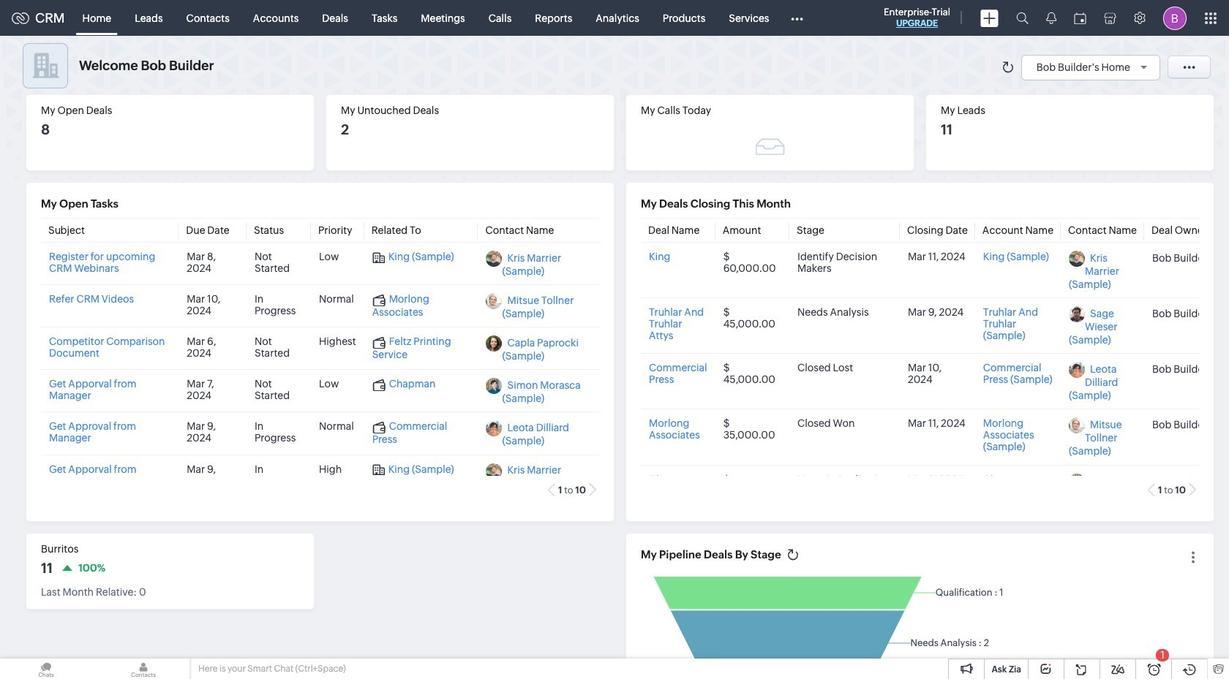 Task type: vqa. For each thing, say whether or not it's contained in the screenshot.
row group
no



Task type: describe. For each thing, give the bounding box(es) containing it.
signals image
[[1046, 12, 1057, 24]]

calendar image
[[1074, 12, 1087, 24]]

signals element
[[1038, 0, 1065, 36]]

profile element
[[1155, 0, 1196, 35]]

create menu image
[[981, 9, 999, 27]]

create menu element
[[972, 0, 1008, 35]]

contacts image
[[97, 659, 190, 680]]

search image
[[1016, 12, 1029, 24]]

Other Modules field
[[781, 6, 813, 30]]



Task type: locate. For each thing, give the bounding box(es) containing it.
chats image
[[0, 659, 92, 680]]

profile image
[[1164, 6, 1187, 30]]

logo image
[[12, 12, 29, 24]]

search element
[[1008, 0, 1038, 36]]



